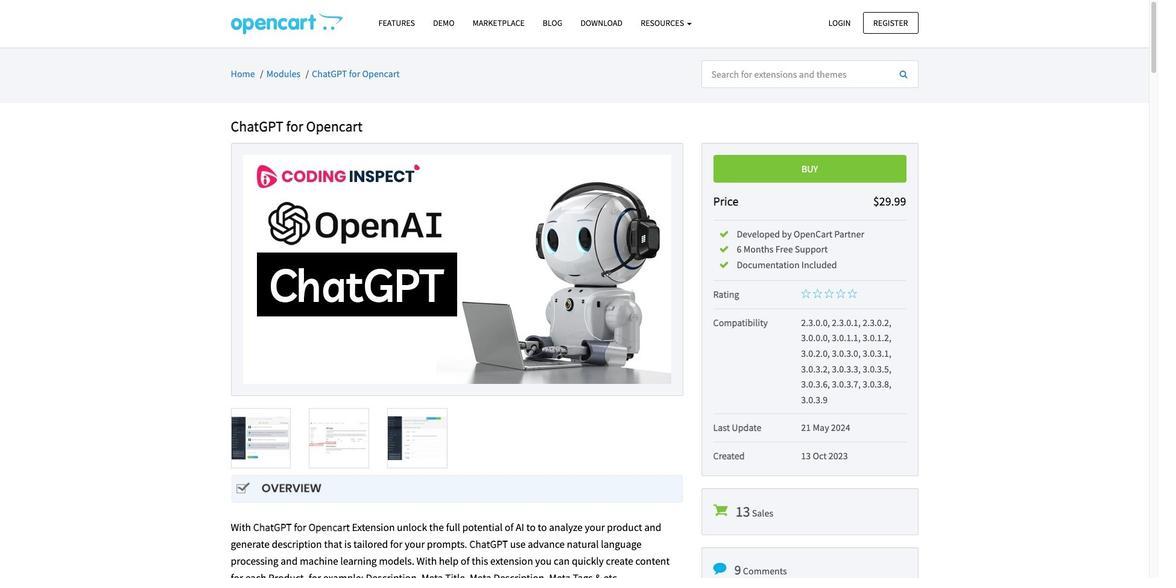 Task type: locate. For each thing, give the bounding box(es) containing it.
opencart - chatgpt for opencart image
[[231, 13, 342, 34]]

star light o image
[[802, 289, 811, 299], [813, 289, 823, 299], [848, 289, 858, 299]]

1 horizontal spatial star light o image
[[836, 289, 846, 299]]

1 horizontal spatial star light o image
[[813, 289, 823, 299]]

2 horizontal spatial star light o image
[[848, 289, 858, 299]]

0 horizontal spatial star light o image
[[825, 289, 834, 299]]

chatgpt for opencart image
[[243, 155, 671, 384]]

Search for extensions and themes text field
[[702, 60, 890, 88]]

star light o image
[[825, 289, 834, 299], [836, 289, 846, 299]]

search image
[[900, 70, 908, 78]]

0 horizontal spatial star light o image
[[802, 289, 811, 299]]

comment image
[[714, 562, 727, 576]]

2 star light o image from the left
[[813, 289, 823, 299]]



Task type: vqa. For each thing, say whether or not it's contained in the screenshot.
right star light o icon
yes



Task type: describe. For each thing, give the bounding box(es) containing it.
3 star light o image from the left
[[848, 289, 858, 299]]

2 star light o image from the left
[[836, 289, 846, 299]]

1 star light o image from the left
[[802, 289, 811, 299]]

cart mini image
[[714, 503, 728, 518]]

1 star light o image from the left
[[825, 289, 834, 299]]



